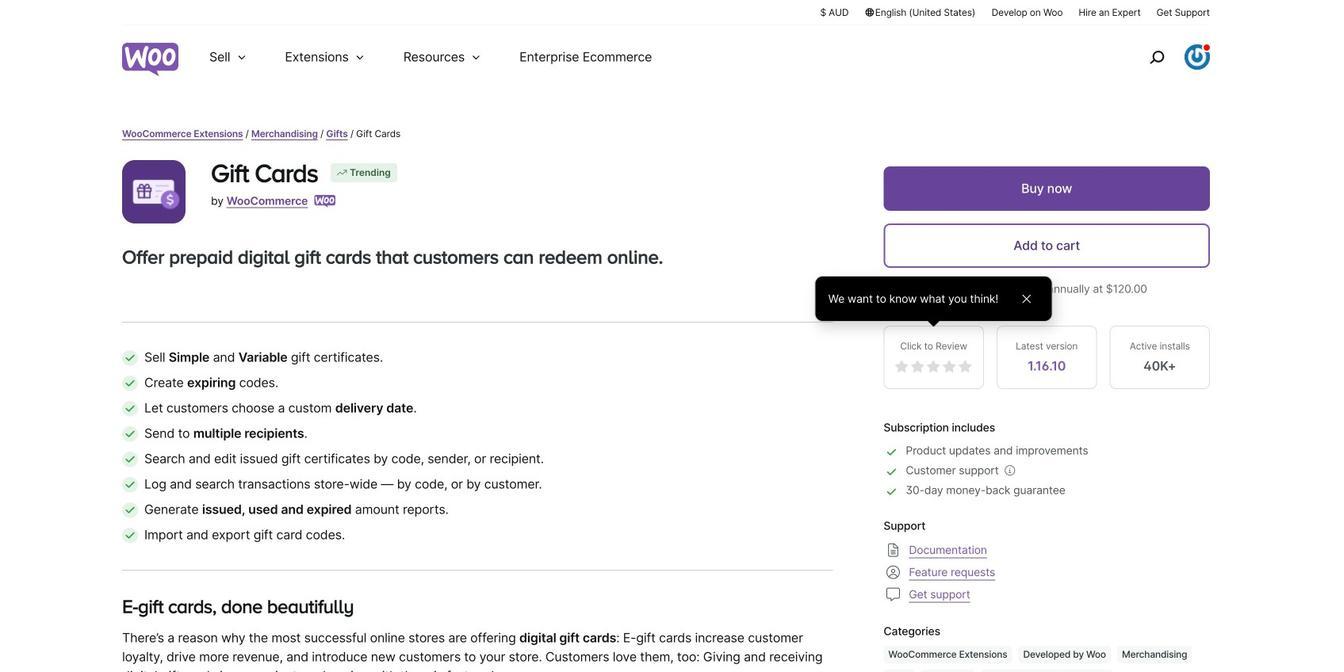 Task type: describe. For each thing, give the bounding box(es) containing it.
open account menu image
[[1185, 44, 1210, 70]]

arrow trend up image
[[335, 167, 348, 179]]

rate product 5 stars image
[[958, 360, 973, 374]]

message image
[[884, 585, 903, 604]]

rate product 2 stars image
[[911, 360, 925, 374]]

rate product 3 stars image
[[927, 360, 941, 374]]

breadcrumb element
[[122, 127, 1210, 141]]

service navigation menu element
[[1116, 31, 1210, 83]]

file lines image
[[884, 541, 903, 560]]



Task type: locate. For each thing, give the bounding box(es) containing it.
rate product 4 stars image
[[942, 360, 957, 374]]

search image
[[1144, 44, 1169, 70]]

close tooltip image
[[1017, 289, 1036, 308]]

product icon image
[[122, 160, 186, 224]]

rate product 1 star image
[[895, 360, 909, 374]]

circle user image
[[884, 563, 903, 582]]

developed by woocommerce image
[[314, 195, 336, 208]]



Task type: vqa. For each thing, say whether or not it's contained in the screenshot.
Product Icon
yes



